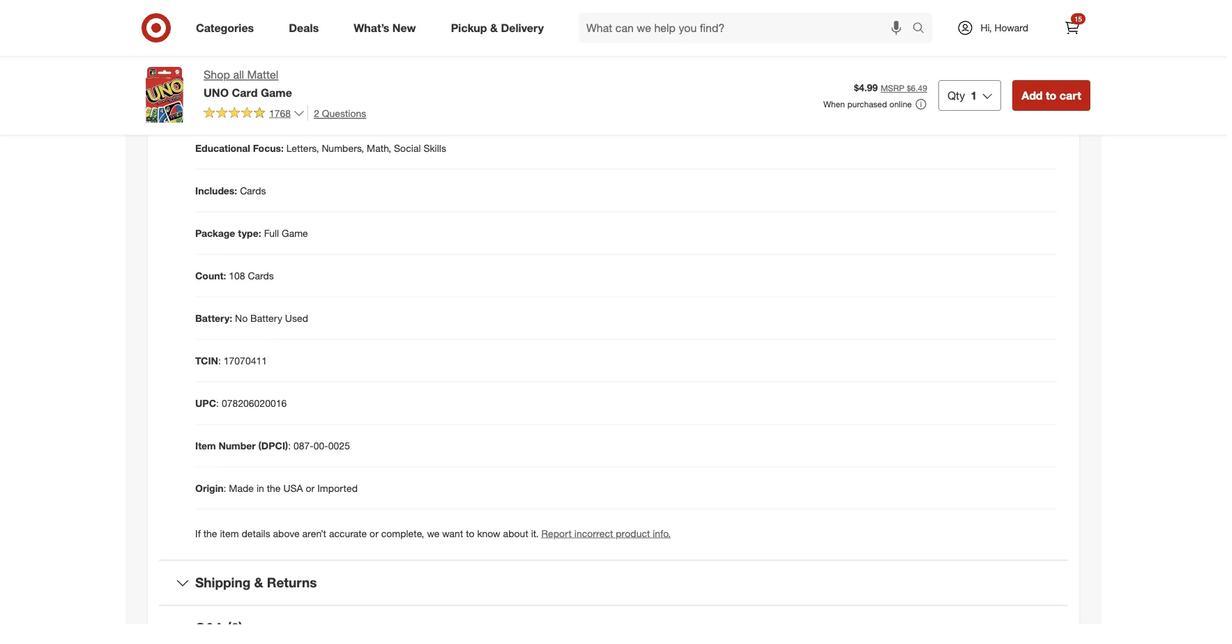 Task type: locate. For each thing, give the bounding box(es) containing it.
time:
[[232, 57, 257, 69]]

& inside 'link'
[[490, 21, 498, 35]]

: for made
[[224, 482, 226, 494]]

0 vertical spatial to
[[1046, 88, 1057, 102]]

: left 078206020016
[[216, 397, 219, 409]]

number down uno
[[195, 99, 232, 112]]

1 horizontal spatial the
[[267, 482, 281, 494]]

letters,
[[286, 142, 319, 154]]

0 vertical spatial &
[[490, 21, 498, 35]]

00-
[[314, 440, 328, 452]]

report incorrect product info. button
[[542, 527, 671, 541]]

0 vertical spatial number
[[195, 99, 232, 112]]

to inside button
[[1046, 88, 1057, 102]]

item number (dpci) : 087-00-0025
[[195, 440, 350, 452]]

battery:
[[195, 312, 232, 324]]

&
[[490, 21, 498, 35], [254, 575, 263, 591]]

what's new
[[354, 21, 416, 35]]

17070411
[[224, 355, 267, 367]]

social
[[394, 142, 421, 154]]

1 vertical spatial the
[[203, 528, 217, 540]]

hi, howard
[[981, 22, 1028, 34]]

number right item
[[219, 440, 256, 452]]

pickup & delivery
[[451, 21, 544, 35]]

product
[[616, 528, 650, 540]]

tcin : 17070411
[[195, 355, 267, 367]]

number
[[195, 99, 232, 112], [219, 440, 256, 452]]

what's new link
[[342, 13, 433, 43]]

math,
[[367, 142, 391, 154]]

$4.99 msrp $6.49
[[854, 82, 927, 94]]

deals link
[[277, 13, 336, 43]]

item
[[220, 528, 239, 540]]

2 vertical spatial or
[[370, 528, 379, 540]]

educational focus: letters, numbers, math, social skills
[[195, 142, 446, 154]]

: left made
[[224, 482, 226, 494]]

the right if
[[203, 528, 217, 540]]

report
[[542, 528, 572, 540]]

deals
[[289, 21, 319, 35]]

:
[[218, 355, 221, 367], [216, 397, 219, 409], [288, 440, 291, 452], [224, 482, 226, 494]]

0 horizontal spatial of
[[220, 14, 229, 27]]

add to cart button
[[1013, 80, 1091, 111]]

1 vertical spatial game
[[282, 227, 308, 239]]

1 horizontal spatial &
[[490, 21, 498, 35]]

we
[[427, 528, 440, 540]]

focus:
[[253, 142, 284, 154]]

in
[[257, 482, 264, 494]]

usa
[[283, 482, 303, 494]]

returns
[[267, 575, 317, 591]]

players:
[[247, 99, 284, 112]]

origin
[[195, 482, 224, 494]]

cart
[[1060, 88, 1081, 102]]

1 vertical spatial &
[[254, 575, 263, 591]]

less
[[323, 57, 343, 69]]

qty
[[948, 88, 965, 102]]

card
[[232, 86, 258, 99]]

game:
[[232, 14, 262, 27]]

1 horizontal spatial of
[[235, 99, 244, 112]]

: left 17070411
[[218, 355, 221, 367]]

add
[[1022, 88, 1043, 102]]

the right in
[[267, 482, 281, 494]]

if the item details above aren't accurate or complete, we want to know about it. report incorrect product info.
[[195, 528, 671, 540]]

or
[[311, 57, 320, 69], [306, 482, 315, 494], [370, 528, 379, 540]]

incorrect
[[574, 528, 613, 540]]

cards right 108
[[248, 270, 274, 282]]

skills
[[424, 142, 446, 154]]

search
[[906, 22, 940, 36]]

includes:
[[195, 185, 237, 197]]

0025
[[328, 440, 350, 452]]

0 vertical spatial of
[[220, 14, 229, 27]]

to right add
[[1046, 88, 1057, 102]]

0 vertical spatial or
[[311, 57, 320, 69]]

to right want
[[466, 528, 475, 540]]

new
[[392, 21, 416, 35]]

add to cart
[[1022, 88, 1081, 102]]

when purchased online
[[823, 99, 912, 109]]

package type: full game
[[195, 227, 308, 239]]

the
[[267, 482, 281, 494], [203, 528, 217, 540]]

game up number of players: 2-10 players
[[261, 86, 292, 99]]

1 vertical spatial of
[[235, 99, 244, 112]]

& left returns
[[254, 575, 263, 591]]

0 vertical spatial game
[[261, 86, 292, 99]]

or right usa
[[306, 482, 315, 494]]

game right full
[[282, 227, 308, 239]]

used
[[285, 312, 308, 324]]

games
[[299, 14, 330, 27]]

shipping & returns button
[[159, 561, 1068, 606]]

: left '087-'
[[288, 440, 291, 452]]

10
[[296, 99, 307, 112]]

online
[[890, 99, 912, 109]]

15 link
[[1057, 13, 1088, 43]]

& inside dropdown button
[[254, 575, 263, 591]]

$6.49
[[907, 83, 927, 93]]

1 horizontal spatial to
[[1046, 88, 1057, 102]]

tcin
[[195, 355, 218, 367]]

or right "accurate"
[[370, 528, 379, 540]]

count:
[[195, 270, 226, 282]]

: for 17070411
[[218, 355, 221, 367]]

& right pickup
[[490, 21, 498, 35]]

087-
[[294, 440, 314, 452]]

cards
[[240, 185, 266, 197], [248, 270, 274, 282]]

qty 1
[[948, 88, 977, 102]]

playing
[[195, 57, 229, 69]]

what's
[[354, 21, 389, 35]]

0 horizontal spatial &
[[254, 575, 263, 591]]

cards right includes:
[[240, 185, 266, 197]]

1 vertical spatial to
[[466, 528, 475, 540]]

of right type
[[220, 14, 229, 27]]

or left less
[[311, 57, 320, 69]]

of down "card"
[[235, 99, 244, 112]]

when
[[823, 99, 845, 109]]



Task type: vqa. For each thing, say whether or not it's contained in the screenshot.


Task type: describe. For each thing, give the bounding box(es) containing it.
& for pickup
[[490, 21, 498, 35]]

15
[[1074, 14, 1082, 23]]

categories
[[196, 21, 254, 35]]

delivery
[[501, 21, 544, 35]]

1 vertical spatial or
[[306, 482, 315, 494]]

questions
[[322, 107, 366, 119]]

2 questions
[[314, 107, 366, 119]]

type:
[[238, 227, 261, 239]]

made
[[229, 482, 254, 494]]

30
[[260, 57, 271, 69]]

shipping
[[195, 575, 251, 591]]

What can we help you find? suggestions appear below search field
[[578, 13, 916, 43]]

type of game: classic games
[[195, 14, 330, 27]]

item
[[195, 440, 216, 452]]

no
[[235, 312, 248, 324]]

uno
[[204, 86, 229, 99]]

of for number
[[235, 99, 244, 112]]

(dpci)
[[258, 440, 288, 452]]

classic
[[264, 14, 296, 27]]

count: 108 cards
[[195, 270, 274, 282]]

image of uno card game image
[[137, 67, 192, 123]]

details
[[242, 528, 270, 540]]

accurate
[[329, 528, 367, 540]]

shop
[[204, 68, 230, 82]]

package
[[195, 227, 235, 239]]

categories link
[[184, 13, 271, 43]]

1
[[971, 88, 977, 102]]

imported
[[317, 482, 358, 494]]

msrp
[[881, 83, 905, 93]]

0 vertical spatial the
[[267, 482, 281, 494]]

1 vertical spatial number
[[219, 440, 256, 452]]

hi,
[[981, 22, 992, 34]]

upc
[[195, 397, 216, 409]]

078206020016
[[222, 397, 287, 409]]

if
[[195, 528, 201, 540]]

1768
[[269, 107, 291, 119]]

shipping & returns
[[195, 575, 317, 591]]

info.
[[653, 528, 671, 540]]

aren't
[[302, 528, 326, 540]]

2-
[[287, 99, 296, 112]]

game inside shop all mattel uno card game
[[261, 86, 292, 99]]

108
[[229, 270, 245, 282]]

pickup & delivery link
[[439, 13, 561, 43]]

of for type
[[220, 14, 229, 27]]

all
[[233, 68, 244, 82]]

search button
[[906, 13, 940, 46]]

1 vertical spatial cards
[[248, 270, 274, 282]]

minutes
[[274, 57, 308, 69]]

includes: cards
[[195, 185, 266, 197]]

it.
[[531, 528, 539, 540]]

: for 078206020016
[[216, 397, 219, 409]]

shop all mattel uno card game
[[204, 68, 292, 99]]

2 questions link
[[308, 105, 366, 121]]

number of players: 2-10 players
[[195, 99, 341, 112]]

above
[[273, 528, 300, 540]]

purchased
[[847, 99, 887, 109]]

battery
[[250, 312, 282, 324]]

origin : made in the usa or imported
[[195, 482, 358, 494]]

type
[[195, 14, 217, 27]]

1768 link
[[204, 105, 305, 122]]

about
[[503, 528, 528, 540]]

0 vertical spatial cards
[[240, 185, 266, 197]]

playing time: 30 minutes or less
[[195, 57, 343, 69]]

upc : 078206020016
[[195, 397, 287, 409]]

& for shipping
[[254, 575, 263, 591]]

0 horizontal spatial the
[[203, 528, 217, 540]]

$4.99
[[854, 82, 878, 94]]

know
[[477, 528, 500, 540]]

0 horizontal spatial to
[[466, 528, 475, 540]]



